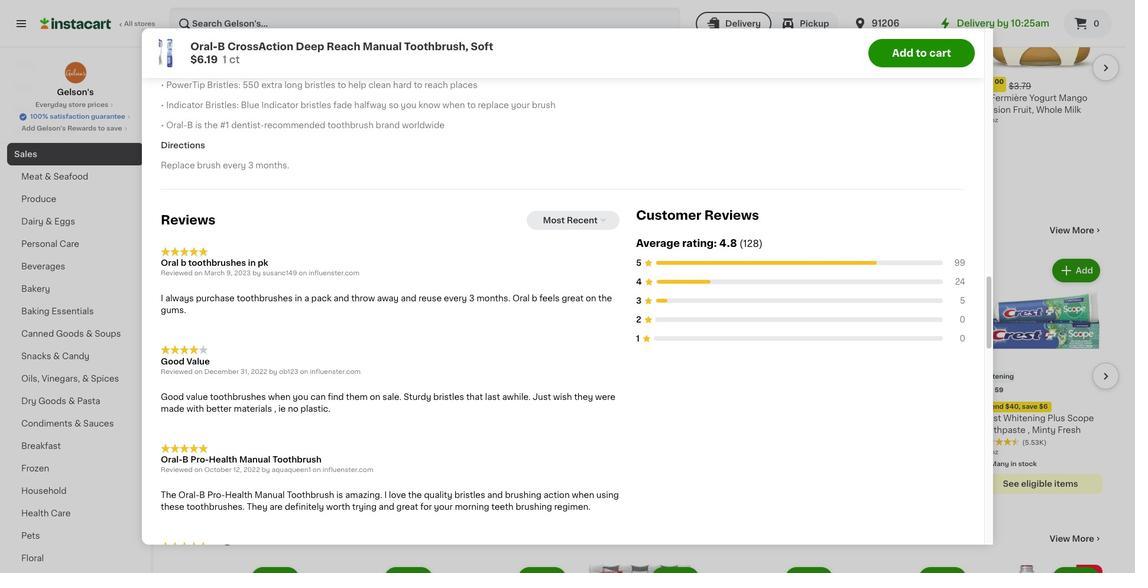 Task type: vqa. For each thing, say whether or not it's contained in the screenshot.
Personal Care's View More link
yes



Task type: locate. For each thing, give the bounding box(es) containing it.
0 vertical spatial item carousel region
[[177, 0, 1120, 204]]

reach inside oral-b crossaction deep reach manual toothbrush, soft $6.19 1 ct
[[327, 42, 361, 51]]

2 crest from the left
[[979, 414, 1002, 423]]

oral inside oral b toothbrushes in pk reviewed on march 9, 2023 by susanc149 on influenster.com
[[161, 259, 179, 268]]

1 $32, from the left
[[204, 95, 219, 102]]

19
[[461, 387, 469, 394]]

product group containing 9
[[177, 0, 302, 174]]

influenster.com down yds
[[323, 467, 374, 474]]

0 horizontal spatial $32,
[[204, 95, 219, 102]]

gift
[[48, 38, 65, 46]]

crest inside crest whitening plus scope toothpaste , minty fresh
[[979, 414, 1002, 423]]

see eligible items button for 6
[[445, 486, 569, 506]]

1 down 2
[[636, 335, 640, 343]]

2 good from the top
[[161, 393, 184, 401]]

0 horizontal spatial brush
[[197, 161, 221, 170]]

reviewed inside good value reviewed on december 31, 2022 by ob123 on influenster.com
[[161, 369, 193, 375]]

4
[[451, 78, 460, 90], [636, 278, 642, 286]]

personal care down dairy & eggs at top left
[[21, 240, 79, 248]]

2 $6 from the left
[[372, 404, 380, 410]]

0 horizontal spatial manual
[[389, 61, 419, 69]]

1 view more from the top
[[1050, 226, 1095, 235]]

family inside r.w. knudsen family heavy whipping cream 32 oz
[[236, 106, 264, 114]]

0 horizontal spatial 90%
[[244, 61, 263, 69]]

oral- down 7.6
[[161, 456, 183, 464]]

every down #1
[[223, 161, 246, 170]]

1 horizontal spatial r.w.
[[311, 106, 329, 114]]

view for personal care
[[1050, 226, 1071, 235]]

0 horizontal spatial toothpaste
[[235, 426, 282, 435]]

bakery
[[21, 285, 50, 293]]

1 horizontal spatial indicator
[[262, 101, 299, 109]]

scope
[[1068, 414, 1095, 423]]

b inside the oral-b pro-health manual toothbrush is amazing. i love the quality bristles and brushing action when using these toothbrushes. they are definitely worth trying and great for your morning teeth brushing regimen.
[[199, 492, 205, 500]]

1 $5 from the left
[[238, 95, 246, 102]]

bristles: for 550
[[207, 81, 241, 89]]

0 vertical spatial reviewed
[[161, 270, 193, 277]]

$40, for 5
[[1006, 404, 1021, 410]]

delivery for delivery
[[726, 20, 761, 28]]

personal care link down eggs
[[7, 233, 144, 256]]

$ inside $ 14 99
[[180, 387, 184, 394]]

toothbrushes for in
[[188, 259, 246, 268]]

0 horizontal spatial reach
[[425, 81, 448, 89]]

snacks & candy
[[21, 353, 90, 361]]

r.w. inside r.w. knudsen family heavy whipping cream 32 oz
[[177, 106, 195, 114]]

spend $40, save $6 up glide at left bottom
[[315, 404, 380, 410]]

spend $32, save $5 for 6
[[315, 95, 380, 102]]

reviewed up always
[[161, 270, 193, 277]]

1 floss from the left
[[345, 426, 367, 435]]

$40, for 14
[[204, 404, 219, 410]]

0 horizontal spatial beverages link
[[7, 256, 144, 278]]

2 knudsen from the left
[[331, 106, 368, 114]]

0 horizontal spatial knudsen
[[197, 106, 234, 114]]

1 family from the left
[[236, 106, 264, 114]]

toothbrush up aquaqueen1
[[273, 456, 322, 464]]

bristles: left 550
[[207, 81, 241, 89]]

0 horizontal spatial personal care
[[21, 240, 79, 248]]

the inside the oral-b pro-health manual toothbrush is amazing. i love the quality bristles and brushing action when using these toothbrushes. they are definitely worth trying and great for your morning teeth brushing regimen.
[[408, 492, 422, 500]]

r.w.
[[177, 106, 195, 114], [311, 106, 329, 114]]

1 horizontal spatial oral
[[513, 295, 530, 303]]

reach
[[761, 9, 785, 17], [425, 81, 448, 89]]

add to cart button
[[869, 39, 975, 67]]

whipping up 32
[[177, 118, 217, 126]]

4 • from the top
[[161, 101, 164, 109]]

oz inside r.w. knudsen family heavy whipping cream 16 fl oz
[[326, 129, 334, 135]]

7.6 oz
[[177, 449, 196, 456]]

oz inside la fermière yogurt mango passion fruit, whole milk 5.6 oz
[[991, 117, 999, 123]]

b inside the 'oral-b glide pro-health original floss dental floss'
[[332, 414, 338, 423]]

snacks & candy link
[[7, 345, 144, 368]]

3 $40, from the left
[[1006, 404, 1021, 410]]

add for fourth add button from the left
[[943, 267, 960, 275]]

when
[[443, 101, 465, 109], [268, 393, 291, 401], [572, 492, 595, 500]]

1 horizontal spatial reach
[[327, 42, 361, 51]]

manual inside the oral-b crossaction deep reach manual toothbrush with crossaction bristles has superior plaque removal.* it removes up to 90% of hard-to-reach plaque.** *vs. a regular manual toothbrush **one time brushing studies
[[882, 9, 912, 17]]

instacart logo image
[[40, 17, 111, 31]]

bristles up morning
[[455, 492, 485, 500]]

2 $32, from the left
[[338, 95, 352, 102]]

crossaction inside oral-b crossaction deep reach manual toothbrush, soft $6.19 1 ct
[[228, 42, 294, 51]]

whitening up 59
[[980, 374, 1015, 380]]

household link
[[7, 480, 144, 503]]

0 horizontal spatial cream
[[219, 118, 247, 126]]

heavy inside r.w. knudsen family heavy whipping cream 32 oz
[[266, 106, 292, 114]]

sales link
[[7, 143, 144, 166]]

1 vertical spatial item carousel region
[[177, 252, 1120, 513]]

recent
[[567, 216, 598, 225]]

• oral-b is the #1 dentist-recommended toothbrush brand worldwide
[[161, 121, 445, 129]]

& for seafood
[[45, 173, 51, 181]]

family up brand
[[370, 106, 397, 114]]

2 vertical spatial toothbrush
[[328, 121, 374, 129]]

1 horizontal spatial 90%
[[695, 9, 714, 17]]

seafood
[[53, 173, 88, 181]]

1 pets link from the top
[[7, 76, 144, 98]]

pasta
[[77, 397, 100, 406]]

0 horizontal spatial b
[[181, 259, 186, 268]]

r.w. inside r.w. knudsen family heavy whipping cream 16 fl oz
[[311, 106, 329, 114]]

0 vertical spatial 1
[[223, 55, 227, 64]]

1 vertical spatial toothbrush
[[421, 61, 468, 69]]

None search field
[[169, 7, 681, 40]]

b inside i always purchase toothbrushes in a pack and throw away and reuse every 3 months. oral b feels great on the gums.
[[532, 295, 538, 303]]

knudsen inside r.w. knudsen family heavy whipping cream 16 fl oz
[[331, 106, 368, 114]]

1 knudsen from the left
[[197, 106, 234, 114]]

1 horizontal spatial spend $32, save $5
[[315, 95, 380, 102]]

$ inside $ 3 79
[[848, 79, 852, 85]]

toothbrush
[[914, 9, 960, 17], [421, 61, 468, 69], [328, 121, 374, 129]]

6 for oral-b glide pro-health original floss dental floss
[[318, 387, 326, 399]]

months. left 'feels'
[[477, 295, 511, 303]]

philadelphia
[[445, 106, 495, 114]]

3 $5 from the left
[[505, 95, 513, 102]]

value
[[186, 393, 208, 401]]

regular up 91206
[[850, 9, 879, 17]]

i always purchase toothbrushes in a pack and throw away and reuse every 3 months. oral b feels great on the gums.
[[161, 295, 612, 315]]

so
[[389, 101, 399, 109]]

to left cart
[[916, 49, 927, 58]]

1 vertical spatial more
[[1073, 535, 1095, 543]]

1 vertical spatial reach
[[327, 42, 361, 51]]

cream for r.w. knudsen family heavy whipping cream 16 fl oz
[[353, 118, 380, 126]]

1 vertical spatial 4
[[636, 278, 642, 286]]

6 left 19
[[451, 387, 460, 399]]

90% left of
[[695, 9, 714, 17]]

1 vertical spatial 0
[[960, 316, 966, 324]]

knudsen
[[197, 106, 234, 114], [331, 106, 368, 114]]

the
[[161, 9, 176, 17], [161, 492, 176, 500]]

2
[[636, 316, 642, 324]]

& inside meat & seafood link
[[45, 173, 51, 181]]

knudsen for r.w. knudsen family heavy whipping cream 16 fl oz
[[331, 106, 368, 114]]

0 vertical spatial beverages
[[21, 263, 65, 271]]

2 view more from the top
[[1050, 535, 1095, 543]]

2 family from the left
[[370, 106, 397, 114]]

2 horizontal spatial cream
[[465, 129, 493, 138]]

whipping for r.w. knudsen family heavy whipping cream 32 oz
[[177, 118, 217, 126]]

eligible for philadelphia neufchatel cheese with a third less fat than cream cheese
[[487, 183, 518, 191]]

0 vertical spatial oral
[[161, 259, 179, 268]]

party
[[14, 38, 37, 46]]

1 heavy from the left
[[266, 106, 292, 114]]

2 view from the top
[[1050, 535, 1071, 543]]

5 • from the top
[[161, 121, 164, 129]]

b up $6.19
[[218, 42, 225, 51]]

delivery inside delivery button
[[726, 20, 761, 28]]

item carousel region
[[177, 0, 1120, 204], [177, 252, 1120, 513]]

pro- up dental
[[364, 414, 382, 423]]

toothbrushes
[[188, 259, 246, 268], [237, 295, 293, 303], [210, 393, 266, 401]]

by inside oral-b pro-health manual toothbrush reviewed on october 12, 2022 by aquaqueen1 on influenster.com
[[262, 467, 270, 474]]

toothbrush up definitely
[[287, 492, 334, 500]]

in down crest whitening plus scope toothpaste , minty fresh at bottom
[[1011, 461, 1017, 468]]

see for 6
[[469, 492, 485, 500]]

to inside add to cart button
[[916, 49, 927, 58]]

toothbrush down the toothbrush,
[[421, 61, 468, 69]]

1 r.w. from the left
[[177, 106, 195, 114]]

$5.49 original price: $7.49 element
[[578, 77, 702, 92]]

, up (5.53k)
[[1028, 426, 1030, 435]]

help
[[348, 81, 366, 89]]

90%
[[695, 9, 714, 17], [244, 61, 263, 69]]

0 vertical spatial reach
[[286, 9, 312, 17]]

pro- for b
[[207, 492, 225, 500]]

1 horizontal spatial whipping
[[311, 118, 351, 126]]

2 spend $40, save $6 from the left
[[315, 404, 380, 410]]

0 vertical spatial great
[[562, 295, 584, 303]]

0 horizontal spatial whipping
[[177, 118, 217, 126]]

service type group
[[696, 12, 839, 35]]

1 horizontal spatial delivery
[[957, 19, 995, 28]]

2 $ 9 99 from the left
[[714, 78, 737, 90]]

pro- inside the oral-b pro-health manual toothbrush is amazing. i love the quality bristles and brushing action when using these toothbrushes. they are definitely worth trying and great for your morning teeth brushing regimen.
[[207, 492, 225, 500]]

the oral-b crossaction deep reach manual toothbrush with crossaction bristles has superior plaque removal.* it removes up to 90% of hard-to-reach plaque.** *vs. a regular manual toothbrush **one time brushing studies
[[161, 9, 960, 29]]

1 $40, from the left
[[204, 404, 219, 410]]

that
[[466, 393, 483, 401]]

1 vertical spatial is
[[336, 492, 343, 500]]

0 vertical spatial 4
[[451, 78, 460, 90]]

with down replace
[[479, 118, 496, 126]]

influenster.com inside oral-b pro-health manual toothbrush reviewed on october 12, 2022 by aquaqueen1 on influenster.com
[[323, 467, 374, 474]]

reuse
[[419, 295, 442, 303]]

2022 right 31,
[[251, 369, 267, 375]]

pro- up toothbrushes.
[[207, 492, 225, 500]]

superior
[[519, 9, 553, 17]]

see eligible items for oral-b glide pro-health original floss dental floss
[[335, 480, 411, 488]]

$40, up glide at left bottom
[[338, 404, 353, 410]]

delivery inside delivery by 10:25am link
[[957, 19, 995, 28]]

$6 up the 'oral-b glide pro-health original floss dental floss'
[[372, 404, 380, 410]]

original
[[311, 426, 343, 435]]

goods
[[56, 330, 84, 338], [38, 397, 66, 406]]

gelson's
[[57, 88, 94, 96], [37, 125, 66, 132]]

1 left ct
[[223, 55, 227, 64]]

when up regimen.
[[572, 492, 595, 500]]

0 for 2
[[960, 316, 966, 324]]

r.w. for r.w. knudsen family heavy whipping cream 32 oz
[[177, 106, 195, 114]]

1 horizontal spatial $32,
[[338, 95, 352, 102]]

$5 for 6
[[371, 95, 380, 102]]

breakfast link
[[7, 435, 144, 458]]

$5 for 4
[[505, 95, 513, 102]]

• for • powertip bristles: 550 extra long bristles to help clean hard to reach places
[[161, 81, 164, 89]]

1 horizontal spatial are
[[270, 503, 283, 512]]

health inside the 'oral-b glide pro-health original floss dental floss'
[[382, 414, 409, 423]]

toothpaste
[[235, 426, 282, 435], [979, 426, 1026, 435]]

see for philadelphia neufchatel cheese with a third less fat than cream cheese
[[469, 183, 485, 191]]

see for crest 3d white advanced radiant mint, toothpaste
[[202, 480, 218, 488]]

view
[[1050, 226, 1071, 235], [1050, 535, 1071, 543]]

whipping inside r.w. knudsen family heavy whipping cream 32 oz
[[177, 118, 217, 126]]

oz right 32
[[187, 129, 195, 135]]

5 left 59
[[986, 387, 994, 399]]

2 horizontal spatial $5
[[505, 95, 513, 102]]

1 horizontal spatial 1
[[636, 335, 640, 343]]

bristles inside the oral-b pro-health manual toothbrush is amazing. i love the quality bristles and brushing action when using these toothbrushes. they are definitely worth trying and great for your morning teeth brushing regimen.
[[455, 492, 485, 500]]

2 vertical spatial with
[[187, 405, 204, 413]]

in left "pack"
[[295, 295, 302, 303]]

on right 'feels'
[[586, 295, 597, 303]]

more for personal care
[[1073, 226, 1095, 235]]

1 reviewed from the top
[[161, 270, 193, 277]]

toothbrushes.
[[187, 503, 245, 512]]

brushing for teeth
[[516, 503, 552, 512]]

brushing for time
[[209, 21, 246, 29]]

items for 6
[[520, 492, 544, 500]]

2 vertical spatial reviewed
[[161, 467, 193, 474]]

product group containing 5
[[979, 257, 1103, 494]]

spend $32, save $5 for 9
[[181, 95, 246, 102]]

whitening
[[179, 374, 213, 380], [312, 374, 347, 380], [980, 374, 1015, 380], [1004, 414, 1046, 423]]

1 9 from the left
[[184, 78, 193, 90]]

• for • oral-b is the #1 dentist-recommended toothbrush brand worldwide
[[161, 121, 164, 129]]

pro- inside oral-b pro-health manual toothbrush reviewed on october 12, 2022 by aquaqueen1 on influenster.com
[[191, 456, 209, 464]]

3 add button from the left
[[787, 260, 832, 281]]

0 horizontal spatial reviews
[[161, 214, 216, 226]]

$ 6 99 up the plastic.
[[313, 387, 337, 399]]

health inside the oral-b pro-health manual toothbrush is amazing. i love the quality bristles and brushing action when using these toothbrushes. they are definitely worth trying and great for your morning teeth brushing regimen.
[[225, 492, 253, 500]]

3 $6 from the left
[[1040, 404, 1048, 410]]

2022 right 12,
[[244, 467, 260, 474]]

good left the value
[[161, 358, 185, 366]]

bristles inside good value toothbrushes when you can find them on sale. sturdy bristles that last awhile. just wish they were made with better materials , ie no plastic.
[[434, 393, 464, 401]]

the
[[204, 121, 218, 129], [599, 295, 612, 303], [408, 492, 422, 500]]

toothbrushes inside oral b toothbrushes in pk reviewed on march 9, 2023 by susanc149 on influenster.com
[[188, 259, 246, 268]]

1 whipping from the left
[[177, 118, 217, 126]]

add inside add to cart button
[[893, 49, 914, 58]]

0 vertical spatial 0
[[1094, 20, 1100, 28]]

personal
[[177, 224, 235, 236], [21, 240, 57, 248]]

2 indicator from the left
[[262, 101, 299, 109]]

2 spend $32, save $5 from the left
[[315, 95, 380, 102]]

oral-b pro-health manual toothbrush reviewed on october 12, 2022 by aquaqueen1 on influenster.com
[[161, 456, 374, 474]]

spend $32, save $5 down help
[[315, 95, 380, 102]]

• crossaction bristles are angled in opposing directions to lift out and sweep away plaque
[[161, 41, 532, 49]]

*vs.
[[826, 9, 841, 17]]

0 vertical spatial every
[[223, 161, 246, 170]]

6 left find
[[318, 387, 326, 399]]

2 $40, from the left
[[338, 404, 353, 410]]

a inside i always purchase toothbrushes in a pack and throw away and reuse every 3 months. oral b feels great on the gums.
[[304, 295, 309, 303]]

0 vertical spatial when
[[443, 101, 465, 109]]

see
[[202, 160, 218, 168], [469, 183, 485, 191], [202, 480, 218, 488], [335, 480, 352, 488], [1003, 480, 1020, 488], [469, 492, 485, 500]]

everyday store prices link
[[35, 101, 116, 110]]

1 view from the top
[[1050, 226, 1071, 235]]

delivery down hard-
[[726, 20, 761, 28]]

1 vertical spatial reach
[[425, 81, 448, 89]]

0 vertical spatial with
[[396, 9, 414, 17]]

toothpaste up the 5.4 oz
[[979, 426, 1026, 435]]

2 r.w. from the left
[[311, 106, 329, 114]]

1 crest from the left
[[177, 414, 200, 423]]

when inside the oral-b pro-health manual toothbrush is amazing. i love the quality bristles and brushing action when using these toothbrushes. they are definitely worth trying and great for your morning teeth brushing regimen.
[[572, 492, 595, 500]]

delivery left 10:25am
[[957, 19, 995, 28]]

every inside i always purchase toothbrushes in a pack and throw away and reuse every 3 months. oral b feels great on the gums.
[[444, 295, 467, 303]]

1 vertical spatial bristles:
[[205, 101, 239, 109]]

1 vertical spatial cheese
[[495, 129, 527, 138]]

out
[[417, 41, 430, 49]]

miscellaneous
[[14, 105, 76, 114]]

b inside oral-b pro-health manual toothbrush reviewed on october 12, 2022 by aquaqueen1 on influenster.com
[[183, 456, 189, 464]]

$40, for 6
[[338, 404, 353, 410]]

0 vertical spatial beverages link
[[7, 256, 144, 278]]

on inside i always purchase toothbrushes in a pack and throw away and reuse every 3 months. oral b feels great on the gums.
[[586, 295, 597, 303]]

2 heavy from the left
[[399, 106, 426, 114]]

1 vertical spatial toothbrush
[[273, 456, 322, 464]]

3 spend $40, save $6 from the left
[[983, 404, 1048, 410]]

0 vertical spatial b
[[181, 259, 186, 268]]

purchase
[[196, 295, 235, 303]]

gelson's down 100%
[[37, 125, 66, 132]]

whipping inside r.w. knudsen family heavy whipping cream 16 fl oz
[[311, 118, 351, 126]]

1 horizontal spatial when
[[443, 101, 465, 109]]

oral- down the plastic.
[[311, 414, 332, 423]]

brushing inside the oral-b crossaction deep reach manual toothbrush with crossaction bristles has superior plaque removal.* it removes up to 90% of hard-to-reach plaque.** *vs. a regular manual toothbrush **one time brushing studies
[[209, 21, 246, 29]]

pets for first pets link
[[14, 83, 33, 91]]

2 $5 from the left
[[371, 95, 380, 102]]

toothbrushes inside good value toothbrushes when you can find them on sale. sturdy bristles that last awhile. just wish they were made with better materials , ie no plastic.
[[210, 393, 266, 401]]

3 $32, from the left
[[471, 95, 486, 102]]

• for • indicator bristles: blue indicator bristles fade halfway so you know when to replace your brush
[[161, 101, 164, 109]]

items for philadelphia neufchatel cheese with a third less fat than cream cheese
[[520, 183, 544, 191]]

$ inside $ 4 99
[[447, 79, 451, 85]]

oral- inside oral-b crossaction deep reach manual toothbrush, soft $6.19 1 ct
[[190, 42, 218, 51]]

cart
[[930, 49, 952, 58]]

$40, up the 3d
[[204, 404, 219, 410]]

see eligible items up most
[[469, 183, 544, 191]]

1 vertical spatial influenster.com
[[310, 369, 361, 375]]

0 vertical spatial pets
[[14, 83, 33, 91]]

1 horizontal spatial personal care
[[177, 224, 270, 236]]

1 view more link from the top
[[1050, 225, 1103, 236]]

12,
[[233, 467, 242, 474]]

indicator
[[166, 101, 203, 109], [262, 101, 299, 109]]

1 item carousel region from the top
[[177, 0, 1120, 204]]

party & gift supplies link
[[7, 31, 144, 53]]

3 inside $3.00 original price: $3.79 element
[[986, 78, 994, 90]]

for inside the oral-b pro-health manual toothbrush is amazing. i love the quality bristles and brushing action when using these toothbrushes. they are definitely worth trying and great for your morning teeth brushing regimen.
[[421, 503, 432, 512]]

1 vertical spatial deep
[[296, 42, 324, 51]]

the inside the oral-b pro-health manual toothbrush is amazing. i love the quality bristles and brushing action when using these toothbrushes. they are definitely worth trying and great for your morning teeth brushing regimen.
[[161, 492, 176, 500]]

mango
[[1059, 94, 1088, 102]]

are inside the oral-b pro-health manual toothbrush is amazing. i love the quality bristles and brushing action when using these toothbrushes. they are definitely worth trying and great for your morning teeth brushing regimen.
[[270, 503, 283, 512]]

3 spend $32, save $5 from the left
[[448, 95, 513, 102]]

see eligible items for r.w. knudsen family heavy whipping cream
[[202, 160, 277, 168]]

soft
[[471, 42, 494, 51]]

good inside good value reviewed on december 31, 2022 by ob123 on influenster.com
[[161, 358, 185, 366]]

0 vertical spatial cheese
[[445, 118, 477, 126]]

1 spend $32, save $5 from the left
[[181, 95, 246, 102]]

crest up radiant
[[177, 414, 200, 423]]

great right 'feels'
[[562, 295, 584, 303]]

2 add button from the left
[[653, 260, 699, 281]]

2 9 from the left
[[719, 78, 727, 90]]

regular down the 'directions'
[[358, 61, 387, 69]]

& for candy
[[53, 353, 60, 361]]

2 view more link from the top
[[1050, 533, 1103, 545]]

$32, for 9
[[204, 95, 219, 102]]

months.
[[256, 161, 290, 170], [477, 295, 511, 303]]

2 • from the top
[[161, 61, 164, 69]]

crest
[[177, 414, 200, 423], [979, 414, 1002, 423]]

great down love
[[397, 503, 418, 512]]

b
[[199, 9, 205, 17], [218, 42, 225, 51], [187, 121, 193, 129], [332, 414, 338, 423], [183, 456, 189, 464], [199, 492, 205, 500]]

oral inside i always purchase toothbrushes in a pack and throw away and reuse every 3 months. oral b feels great on the gums.
[[513, 295, 530, 303]]

cream down blue on the top of the page
[[219, 118, 247, 126]]

product group containing 14
[[177, 257, 302, 494]]

1 horizontal spatial beverages link
[[177, 532, 247, 546]]

1 add button from the left
[[252, 260, 298, 281]]

0 vertical spatial toothbrush
[[914, 9, 960, 17]]

0 vertical spatial more
[[1073, 226, 1095, 235]]

1 horizontal spatial great
[[562, 295, 584, 303]]

1 spend $40, save $6 from the left
[[181, 404, 247, 410]]

save down them
[[355, 404, 370, 410]]

0 vertical spatial manual
[[882, 9, 912, 17]]

3 inside i always purchase toothbrushes in a pack and throw away and reuse every 3 months. oral b feels great on the gums.
[[469, 295, 475, 303]]

reviewed down the value
[[161, 369, 193, 375]]

$ 61 99
[[581, 387, 609, 399]]

regimen.
[[555, 503, 591, 512]]

items for oral-b glide pro-health original floss dental floss
[[387, 480, 411, 488]]

1 vertical spatial ,
[[1028, 426, 1030, 435]]

$ 9 99
[[180, 78, 203, 90], [714, 78, 737, 90]]

by down pk
[[253, 270, 261, 277]]

fruit,
[[1013, 106, 1035, 114]]

to inside the oral-b crossaction deep reach manual toothbrush with crossaction bristles has superior plaque removal.* it removes up to 90% of hard-to-reach plaque.** *vs. a regular manual toothbrush **one time brushing studies
[[684, 9, 693, 17]]

& for gift
[[39, 38, 46, 46]]

1 more from the top
[[1073, 226, 1095, 235]]

b
[[181, 259, 186, 268], [532, 295, 538, 303]]

1 horizontal spatial $40,
[[338, 404, 353, 410]]

toothbrush inside the oral-b crossaction deep reach manual toothbrush with crossaction bristles has superior plaque removal.* it removes up to 90% of hard-to-reach plaque.** *vs. a regular manual toothbrush **one time brushing studies
[[914, 9, 960, 17]]

december
[[204, 369, 239, 375]]

2 horizontal spatial $32,
[[471, 95, 486, 102]]

spend $40, save $6 for 14
[[181, 404, 247, 410]]

product group
[[177, 0, 302, 174], [445, 0, 569, 197], [177, 257, 302, 494], [311, 257, 435, 494], [445, 257, 569, 506], [578, 257, 702, 505], [712, 257, 836, 505], [845, 257, 970, 506], [979, 257, 1103, 494], [177, 565, 302, 574], [311, 565, 435, 574], [445, 565, 569, 574], [578, 565, 702, 574], [712, 565, 836, 574], [845, 565, 970, 574], [979, 565, 1103, 574]]

delivery by 10:25am link
[[938, 17, 1050, 31]]

produce
[[21, 195, 56, 203]]

spend down "can" in the bottom of the page
[[315, 404, 336, 410]]

brushing right time
[[209, 21, 246, 29]]

$5
[[238, 95, 246, 102], [371, 95, 380, 102], [505, 95, 513, 102]]

0 for 1
[[960, 335, 966, 343]]

see eligible items down 12,
[[202, 480, 277, 488]]

reach left plaque.**
[[761, 9, 785, 17]]

2 whipping from the left
[[311, 118, 351, 126]]

2 $ 6 99 from the top
[[313, 387, 337, 399]]

2022 inside good value reviewed on december 31, 2022 by ob123 on influenster.com
[[251, 369, 267, 375]]

add for 3rd add button from the left
[[809, 267, 827, 275]]

1 good from the top
[[161, 358, 185, 366]]

0 vertical spatial goods
[[56, 330, 84, 338]]

bristles: for blue
[[205, 101, 239, 109]]

1 horizontal spatial 9
[[719, 78, 727, 90]]

spend for crest 3d white advanced radiant mint, toothpaste
[[181, 404, 203, 410]]

the inside i always purchase toothbrushes in a pack and throw away and reuse every 3 months. oral b feels great on the gums.
[[599, 295, 612, 303]]

0 horizontal spatial personal care link
[[7, 233, 144, 256]]

0 horizontal spatial oral
[[161, 259, 179, 268]]

toothbrush up cart
[[914, 9, 960, 17]]

brush
[[532, 101, 556, 109], [197, 161, 221, 170]]

2 floss from the left
[[399, 426, 421, 435]]

(5.53k)
[[1023, 440, 1047, 446]]

great inside the oral-b pro-health manual toothbrush is amazing. i love the quality bristles and brushing action when using these toothbrushes. they are definitely worth trying and great for your morning teeth brushing regimen.
[[397, 503, 418, 512]]

manual inside the oral-b pro-health manual toothbrush is amazing. i love the quality bristles and brushing action when using these toothbrushes. they are definitely worth trying and great for your morning teeth brushing regimen.
[[255, 492, 285, 500]]

bristles left has
[[469, 9, 500, 17]]

$40, up crest whitening plus scope toothpaste , minty fresh at bottom
[[1006, 404, 1021, 410]]

produce link
[[7, 188, 144, 211]]

the for the oral-b pro-health manual toothbrush is amazing. i love the quality bristles and brushing action when using these toothbrushes. they are definitely worth trying and great for your morning teeth brushing regimen.
[[161, 492, 176, 500]]

1 toothpaste from the left
[[235, 426, 282, 435]]

good inside good value toothbrushes when you can find them on sale. sturdy bristles that last awhile. just wish they were made with better materials , ie no plastic.
[[161, 393, 184, 401]]

reviews up 4.8
[[705, 209, 759, 222]]

delivery for delivery by 10:25am
[[957, 19, 995, 28]]

2 reviewed from the top
[[161, 369, 193, 375]]

manual inside oral-b pro-health manual toothbrush reviewed on october 12, 2022 by aquaqueen1 on influenster.com
[[239, 456, 271, 464]]

b left 'feels'
[[532, 295, 538, 303]]

pets up floral at the bottom of page
[[21, 532, 40, 541]]

2 more from the top
[[1073, 535, 1095, 543]]

manual
[[882, 9, 912, 17], [389, 61, 419, 69]]

find
[[328, 393, 344, 401]]

2 item carousel region from the top
[[177, 252, 1120, 513]]

$6 up white
[[238, 404, 247, 410]]

2 toothpaste from the left
[[979, 426, 1026, 435]]

0 vertical spatial view
[[1050, 226, 1071, 235]]

1 vertical spatial $ 6 99
[[313, 387, 337, 399]]

deep inside oral-b crossaction deep reach manual toothbrush, soft $6.19 1 ct
[[296, 42, 324, 51]]

1 vertical spatial goods
[[38, 397, 66, 406]]

many up replace
[[189, 141, 208, 147]]

crest inside crest 3d white advanced radiant mint, toothpaste
[[177, 414, 200, 423]]

add for 5th add button from the left
[[1076, 267, 1094, 275]]

0 horizontal spatial plaque
[[503, 41, 532, 49]]

0 vertical spatial are
[[253, 41, 266, 49]]

for
[[231, 61, 242, 69], [421, 503, 432, 512]]

0 horizontal spatial 9
[[184, 78, 193, 90]]

99 right 61 at the bottom right of page
[[600, 387, 609, 394]]

1 vertical spatial pets link
[[7, 525, 144, 548]]

bristles inside the oral-b crossaction deep reach manual toothbrush with crossaction bristles has superior plaque removal.* it removes up to 90% of hard-to-reach plaque.** *vs. a regular manual toothbrush **one time brushing studies
[[469, 9, 500, 17]]

1 vertical spatial 2022
[[244, 467, 260, 474]]

march
[[204, 270, 225, 277]]

view more for beverages
[[1050, 535, 1095, 543]]

add
[[893, 49, 914, 58], [22, 125, 35, 132], [275, 267, 292, 275], [676, 267, 693, 275], [809, 267, 827, 275], [943, 267, 960, 275], [1076, 267, 1094, 275]]

0 vertical spatial $ 6 99
[[313, 78, 337, 90]]

pro- for glide
[[364, 414, 382, 423]]

manual left the lift
[[363, 42, 402, 51]]

on down "54.6"
[[313, 467, 321, 474]]

$ 14 99
[[180, 387, 209, 399]]

pro- inside the 'oral-b glide pro-health original floss dental floss'
[[364, 414, 382, 423]]

see eligible items for 6
[[469, 492, 544, 500]]

product group containing 4
[[445, 0, 569, 197]]

spices
[[91, 375, 119, 383]]

b up always
[[181, 259, 186, 268]]

1 • from the top
[[161, 41, 164, 49]]

$5 down clean
[[371, 95, 380, 102]]

see eligible items button for crest whitening plus scope toothpaste , minty fresh
[[979, 474, 1103, 494]]

delivery by 10:25am
[[957, 19, 1050, 28]]

aquaqueen1
[[272, 467, 311, 474]]

bristles: up #1
[[205, 101, 239, 109]]

influenster.com up find
[[310, 369, 361, 375]]

away up 'laboratory'
[[480, 41, 501, 49]]

just
[[533, 393, 551, 401]]

office & craft
[[14, 128, 74, 136]]

see eligible items button for crest 3d white advanced radiant mint, toothpaste
[[177, 474, 302, 494]]

indicator down extra on the top left
[[262, 101, 299, 109]]

1 horizontal spatial regular
[[850, 9, 879, 17]]

4.8
[[720, 239, 737, 248]]

see eligible items up teeth at the bottom
[[469, 492, 544, 500]]

3 • from the top
[[161, 81, 164, 89]]

your down "quality"
[[434, 503, 453, 512]]

2 horizontal spatial toothbrush
[[914, 9, 960, 17]]

1 horizontal spatial with
[[396, 9, 414, 17]]

2 the from the top
[[161, 492, 176, 500]]

1 horizontal spatial months.
[[477, 295, 511, 303]]

0 horizontal spatial the
[[204, 121, 218, 129]]

& left spices on the left of the page
[[82, 375, 89, 383]]

eligible for crest 3d white advanced radiant mint, toothpaste
[[220, 480, 251, 488]]

directions
[[349, 41, 391, 49]]

$6 for 6
[[372, 404, 380, 410]]

1 $6 from the left
[[238, 404, 247, 410]]

good value reviewed on december 31, 2022 by ob123 on influenster.com
[[161, 358, 361, 375]]

1 $ 6 99 from the top
[[313, 78, 337, 90]]

add to cart
[[893, 49, 952, 58]]

0 vertical spatial pets link
[[7, 76, 144, 98]]

3 inside $3.79 original price: $4.99 'element'
[[852, 78, 860, 90]]

view more link for beverages
[[1050, 533, 1103, 545]]

influenster.com inside oral b toothbrushes in pk reviewed on march 9, 2023 by susanc149 on influenster.com
[[309, 270, 360, 277]]

spend $40, save $6 for 6
[[315, 404, 380, 410]]

craft
[[52, 128, 74, 136]]

0 vertical spatial 2022
[[251, 369, 267, 375]]

$3.79 original price: $4.99 element
[[845, 77, 970, 92]]

is inside the oral-b pro-health manual toothbrush is amazing. i love the quality bristles and brushing action when using these toothbrushes. they are definitely worth trying and great for your morning teeth brushing regimen.
[[336, 492, 343, 500]]

more for beverages
[[1073, 535, 1095, 543]]

a left third
[[498, 118, 503, 126]]

your up third
[[511, 101, 530, 109]]

& inside dairy & eggs "link"
[[46, 218, 52, 226]]

1 horizontal spatial knudsen
[[331, 106, 368, 114]]

whipping up fl
[[311, 118, 351, 126]]

many in stock down yds
[[323, 461, 370, 468]]

for right $6.19
[[231, 61, 242, 69]]

$ 6 99 for r.w. knudsen family heavy whipping cream
[[313, 78, 337, 90]]

1 vertical spatial your
[[434, 503, 453, 512]]

0 horizontal spatial you
[[293, 393, 309, 401]]

add for 4th add button from the right
[[676, 267, 693, 275]]

1 the from the top
[[161, 9, 176, 17]]

3 reviewed from the top
[[161, 467, 193, 474]]

the up these
[[161, 492, 176, 500]]

1 horizontal spatial $5
[[371, 95, 380, 102]]

oz right 5.4
[[991, 449, 999, 456]]

whitening up the minty
[[1004, 414, 1046, 423]]

whitening for 6
[[312, 374, 347, 380]]

1 vertical spatial care
[[60, 240, 79, 248]]

$32, for 6
[[338, 95, 352, 102]]

office
[[14, 128, 41, 136]]

care down household link
[[51, 510, 71, 518]]

2 horizontal spatial spend $32, save $5
[[448, 95, 513, 102]]



Task type: describe. For each thing, give the bounding box(es) containing it.
care for health care link
[[51, 510, 71, 518]]

$6 for 14
[[238, 404, 247, 410]]

to inside 'add gelson's rewards to save' link
[[98, 125, 105, 132]]

toothbrushes inside i always purchase toothbrushes in a pack and throw away and reuse every 3 months. oral b feels great on the gums.
[[237, 295, 293, 303]]

stock down mint,
[[217, 461, 236, 468]]

stock up the amazing.
[[351, 461, 370, 468]]

oral- inside oral-b pro-health manual toothbrush reviewed on october 12, 2022 by aquaqueen1 on influenster.com
[[161, 456, 183, 464]]

24
[[956, 278, 966, 286]]

view more link for personal care
[[1050, 225, 1103, 236]]

1 $ 9 99 from the left
[[180, 78, 203, 90]]

essentials
[[52, 308, 94, 316]]

with inside the oral-b crossaction deep reach manual toothbrush with crossaction bristles has superior plaque removal.* it removes up to 90% of hard-to-reach plaque.** *vs. a regular manual toothbrush **one time brushing studies
[[396, 9, 414, 17]]

b inside the oral-b crossaction deep reach manual toothbrush with crossaction bristles has superior plaque removal.* it removes up to 90% of hard-to-reach plaque.** *vs. a regular manual toothbrush **one time brushing studies
[[199, 9, 205, 17]]

and right "pack"
[[334, 295, 349, 303]]

on right susanc149
[[299, 270, 307, 277]]

on left "october" on the left bottom of page
[[194, 467, 203, 474]]

less
[[529, 118, 548, 126]]

goods for dry
[[38, 397, 66, 406]]

spend $40, save $6 for 5
[[983, 404, 1048, 410]]

when inside good value toothbrushes when you can find them on sale. sturdy bristles that last awhile. just wish they were made with better materials , ie no plastic.
[[268, 393, 291, 401]]

in inside oral b toothbrushes in pk reviewed on march 9, 2023 by susanc149 on influenster.com
[[248, 259, 256, 268]]

goods for canned
[[56, 330, 84, 338]]

0 horizontal spatial are
[[253, 41, 266, 49]]

prices
[[87, 102, 108, 108]]

spend for crest whitening plus scope toothpaste , minty fresh
[[983, 404, 1004, 410]]

3 down dentist-
[[248, 161, 254, 170]]

knudsen for r.w. knudsen family heavy whipping cream 32 oz
[[197, 106, 234, 114]]

away inside i always purchase toothbrushes in a pack and throw away and reuse every 3 months. oral b feels great on the gums.
[[377, 295, 399, 303]]

100% satisfaction guarantee
[[30, 114, 125, 120]]

5 left 49
[[585, 78, 593, 90]]

in right angled
[[298, 41, 306, 49]]

meat
[[21, 173, 43, 181]]

better
[[206, 405, 232, 413]]

customer reviews
[[636, 209, 759, 222]]

$6 for 5
[[1040, 404, 1048, 410]]

i inside the oral-b pro-health manual toothbrush is amazing. i love the quality bristles and brushing action when using these toothbrushes. they are definitely worth trying and great for your morning teeth brushing regimen.
[[385, 492, 387, 500]]

1 vertical spatial beverages link
[[177, 532, 247, 546]]

• powertip bristles: 550 extra long bristles to help clean hard to reach places
[[161, 81, 478, 89]]

r.w. for r.w. knudsen family heavy whipping cream 16 fl oz
[[311, 106, 329, 114]]

advanced
[[243, 414, 285, 423]]

oral- inside the oral-b crossaction deep reach manual toothbrush with crossaction bristles has superior plaque removal.* it removes up to 90% of hard-to-reach plaque.** *vs. a regular manual toothbrush **one time brushing studies
[[179, 9, 199, 17]]

1 horizontal spatial personal care link
[[177, 223, 270, 238]]

on down the value
[[194, 369, 203, 375]]

cream for r.w. knudsen family heavy whipping cream 32 oz
[[219, 118, 247, 126]]

testing
[[524, 61, 553, 69]]

• indicator bristles: blue indicator bristles fade halfway so you know when to replace your brush
[[161, 101, 556, 109]]

$ inside the $ 6 19
[[447, 387, 451, 394]]

worldwide
[[402, 121, 445, 129]]

1 vertical spatial regular
[[358, 61, 387, 69]]

see eligible items for philadelphia neufchatel cheese with a third less fat than cream cheese
[[469, 183, 544, 191]]

your inside the oral-b pro-health manual toothbrush is amazing. i love the quality bristles and brushing action when using these toothbrushes. they are definitely worth trying and great for your morning teeth brushing regimen.
[[434, 503, 453, 512]]

$ inside $ 5 59
[[981, 387, 986, 394]]

0 horizontal spatial for
[[231, 61, 242, 69]]

plus
[[1048, 414, 1066, 423]]

bristles down reach*
[[305, 81, 336, 89]]

has
[[502, 9, 517, 17]]

1 horizontal spatial personal
[[177, 224, 235, 236]]

91206 button
[[853, 7, 924, 40]]

$32, for 4
[[471, 95, 486, 102]]

b right 32
[[187, 121, 193, 129]]

9 inside product group
[[184, 78, 193, 90]]

many down the 5.4 oz
[[991, 461, 1010, 468]]

bristles left ct
[[198, 61, 229, 69]]

1 horizontal spatial reviews
[[705, 209, 759, 222]]

reviewed inside oral b toothbrushes in pk reviewed on march 9, 2023 by susanc149 on influenster.com
[[161, 270, 193, 277]]

54.6 yds
[[311, 449, 340, 456]]

with inside good value toothbrushes when you can find them on sale. sturdy bristles that last awhile. just wish they were made with better materials , ie no plastic.
[[187, 405, 204, 413]]

susanc149
[[263, 270, 297, 277]]

$ inside "$ 5 49"
[[581, 79, 585, 85]]

many down 7.6 oz
[[189, 461, 208, 468]]

14
[[184, 387, 198, 399]]

radiant
[[177, 426, 209, 435]]

5.6
[[979, 117, 990, 123]]

save up white
[[221, 404, 237, 410]]

them
[[346, 393, 368, 401]]

item carousel region containing 14
[[177, 252, 1120, 513]]

5 down 24
[[960, 297, 966, 305]]

family for r.w. knudsen family heavy whipping cream 16 fl oz
[[370, 106, 397, 114]]

to left the lift
[[393, 41, 401, 49]]

0 vertical spatial gelson's
[[57, 88, 94, 96]]

& for eggs
[[46, 218, 52, 226]]

$6.19
[[190, 55, 218, 64]]

save down help
[[354, 95, 370, 102]]

items for r.w. knudsen family heavy whipping cream
[[253, 160, 277, 168]]

1 inside oral-b crossaction deep reach manual toothbrush, soft $6.19 1 ct
[[223, 55, 227, 64]]

time
[[188, 21, 207, 29]]

see eligible items button for r.w. knudsen family heavy whipping cream
[[177, 154, 302, 174]]

spend $32, save $5 for 4
[[448, 95, 513, 102]]

1 horizontal spatial beverages
[[177, 533, 247, 545]]

the for the oral-b crossaction deep reach manual toothbrush with crossaction bristles has superior plaque removal.* it removes up to 90% of hard-to-reach plaque.** *vs. a regular manual toothbrush **one time brushing studies
[[161, 9, 176, 17]]

to right hard
[[414, 81, 423, 89]]

1 horizontal spatial cheese
[[495, 129, 527, 138]]

by inside good value reviewed on december 31, 2022 by ob123 on influenster.com
[[269, 369, 278, 375]]

wish
[[554, 393, 572, 401]]

6 for r.w. knudsen family heavy whipping cream
[[318, 78, 326, 90]]

and down love
[[379, 503, 395, 512]]

oral- inside the 'oral-b glide pro-health original floss dental floss'
[[311, 414, 332, 423]]

and left reuse
[[401, 295, 417, 303]]

health down "household"
[[21, 510, 49, 518]]

$ inside $ 3 00
[[981, 79, 986, 85]]

view for beverages
[[1050, 535, 1071, 543]]

heavy for r.w. knudsen family heavy whipping cream 16 fl oz
[[399, 106, 426, 114]]

oz right 7.6
[[188, 449, 196, 456]]

clean
[[369, 81, 391, 89]]

3 up 2
[[636, 297, 642, 305]]

family for r.w. knudsen family heavy whipping cream 32 oz
[[236, 106, 264, 114]]

great inside i always purchase toothbrushes in a pack and throw away and reuse every 3 months. oral b feels great on the gums.
[[562, 295, 584, 303]]

floral
[[21, 555, 44, 563]]

see eligible items button for philadelphia neufchatel cheese with a third less fat than cream cheese
[[445, 177, 569, 197]]

, inside crest whitening plus scope toothpaste , minty fresh
[[1028, 426, 1030, 435]]

canned
[[21, 330, 54, 338]]

frozen link
[[7, 458, 144, 480]]

product group containing 61
[[578, 257, 702, 505]]

baking essentials link
[[7, 300, 144, 323]]

7.6
[[177, 449, 187, 456]]

1 vertical spatial 1
[[636, 335, 640, 343]]

5 down average at the top
[[636, 259, 642, 267]]

see eligible items button for oral-b glide pro-health original floss dental floss
[[311, 474, 435, 494]]

$3.00 original price: $3.79 element
[[979, 77, 1103, 92]]

always
[[165, 295, 194, 303]]

1 horizontal spatial 4
[[636, 278, 642, 286]]

3d
[[202, 414, 214, 423]]

toothbrush inside the oral-b pro-health manual toothbrush is amazing. i love the quality bristles and brushing action when using these toothbrushes. they are definitely worth trying and great for your morning teeth brushing regimen.
[[287, 492, 334, 500]]

31,
[[241, 369, 249, 375]]

dry goods & pasta
[[21, 397, 100, 406]]

to-
[[749, 9, 761, 17]]

spend for philadelphia neufchatel cheese with a third less fat than cream cheese
[[448, 95, 470, 102]]

by left 10:25am
[[998, 19, 1009, 28]]

1 horizontal spatial away
[[480, 41, 501, 49]]

laboratory
[[479, 61, 522, 69]]

99 down *than
[[327, 79, 337, 85]]

$3.79
[[1009, 82, 1032, 90]]

add gelson's rewards to save
[[22, 125, 122, 132]]

deep inside the oral-b crossaction deep reach manual toothbrush with crossaction bristles has superior plaque removal.* it removes up to 90% of hard-to-reach plaque.** *vs. a regular manual toothbrush **one time brushing studies
[[261, 9, 284, 17]]

00
[[995, 79, 1004, 85]]

cream inside "philadelphia neufchatel cheese with a third less fat than cream cheese"
[[465, 129, 493, 138]]

1 horizontal spatial brush
[[532, 101, 556, 109]]

54.6
[[311, 449, 326, 456]]

worth
[[326, 503, 350, 512]]

& for sauces
[[75, 420, 81, 428]]

morning
[[455, 503, 490, 512]]

reach inside the oral-b crossaction deep reach manual toothbrush with crossaction bristles has superior plaque removal.* it removes up to 90% of hard-to-reach plaque.** *vs. a regular manual toothbrush **one time brushing studies
[[286, 9, 312, 17]]

1 horizontal spatial toothbrush
[[421, 61, 468, 69]]

bakery link
[[7, 278, 144, 300]]

satisfaction
[[50, 114, 89, 120]]

91206
[[872, 19, 900, 28]]

1 horizontal spatial you
[[401, 101, 417, 109]]

on left march at the top left of page
[[194, 270, 203, 277]]

heavy for r.w. knudsen family heavy whipping cream 32 oz
[[266, 106, 292, 114]]

1 vertical spatial personal care
[[21, 240, 79, 248]]

99 down $6.19
[[194, 78, 203, 85]]

supplies
[[67, 38, 104, 46]]

toothbrushes for when
[[210, 393, 266, 401]]

5 inside product group
[[986, 387, 994, 399]]

0 horizontal spatial is
[[195, 121, 202, 129]]

1 vertical spatial plaque
[[503, 41, 532, 49]]

manual inside the oral-b crossaction deep reach manual toothbrush with crossaction bristles has superior plaque removal.* it removes up to 90% of hard-to-reach plaque.** *vs. a regular manual toothbrush **one time brushing studies
[[314, 9, 344, 17]]

milk
[[1065, 106, 1082, 114]]

• for • crossaction bristles are angled in opposing directions to lift out and sweep away plaque
[[161, 41, 164, 49]]

2022 inside oral-b pro-health manual toothbrush reviewed on october 12, 2022 by aquaqueen1 on influenster.com
[[244, 467, 260, 474]]

rewards
[[67, 125, 96, 132]]

oils, vinegars, & spices
[[21, 375, 119, 383]]

save up "philadelphia neufchatel cheese with a third less fat than cream cheese" at the left
[[488, 95, 503, 102]]

99 inside $ 4 99
[[461, 79, 470, 85]]

0 vertical spatial care
[[238, 224, 270, 236]]

, inside good value toothbrushes when you can find them on sale. sturdy bristles that last awhile. just wish they were made with better materials , ie no plastic.
[[274, 405, 276, 413]]

item carousel region containing 9
[[177, 0, 1120, 204]]

spend down • powertip bristles: 550 extra long bristles to help clean hard to reach places
[[315, 95, 336, 102]]

feels
[[540, 295, 560, 303]]

0 horizontal spatial toothbrush
[[328, 121, 374, 129]]

whole
[[1037, 106, 1063, 114]]

sponsored badge image
[[578, 495, 614, 502]]

add inside 'add gelson's rewards to save' link
[[22, 125, 35, 132]]

candy
[[62, 353, 90, 361]]

items for crest 3d white advanced radiant mint, toothpaste
[[253, 480, 277, 488]]

a right *than
[[351, 61, 356, 69]]

baking essentials
[[21, 308, 94, 316]]

months. inside i always purchase toothbrushes in a pack and throw away and reuse every 3 months. oral b feels great on the gums.
[[477, 295, 511, 303]]

whitening for 14
[[179, 374, 213, 380]]

on right ob123
[[300, 369, 308, 375]]

crossaction up studies
[[207, 9, 259, 17]]

reach inside the oral-b crossaction deep reach manual toothbrush with crossaction bristles has superior plaque removal.* it removes up to 90% of hard-to-reach plaque.** *vs. a regular manual toothbrush **one time brushing studies
[[761, 9, 785, 17]]

whipping for r.w. knudsen family heavy whipping cream 16 fl oz
[[311, 118, 351, 126]]

average
[[636, 239, 680, 248]]

plastic.
[[301, 405, 331, 413]]

1 indicator from the left
[[166, 101, 203, 109]]

0 horizontal spatial months.
[[256, 161, 290, 170]]

regular inside the oral-b crossaction deep reach manual toothbrush with crossaction bristles has superior plaque removal.* it removes up to 90% of hard-to-reach plaque.** *vs. a regular manual toothbrush **one time brushing studies
[[850, 9, 879, 17]]

pets for 2nd pets link from the top
[[21, 532, 40, 541]]

4 inside product group
[[451, 78, 460, 90]]

0 inside the 0 button
[[1094, 20, 1100, 28]]

good for good value toothbrushes when you can find them on sale. sturdy bristles that last awhile. just wish they were made with better materials , ie no plastic.
[[161, 393, 184, 401]]

stock down #1
[[217, 141, 236, 147]]

removes
[[634, 9, 669, 17]]

save left blue on the top of the page
[[220, 95, 236, 102]]

toothbrush inside oral-b pro-health manual toothbrush reviewed on october 12, 2022 by aquaqueen1 on influenster.com
[[273, 456, 322, 464]]

• for • angled bristles for 90% deeper reach* *than a regular manual toothbrush in laboratory testing
[[161, 61, 164, 69]]

5.4
[[979, 449, 990, 456]]

eligible for r.w. knudsen family heavy whipping cream
[[220, 160, 251, 168]]

99 up 24
[[955, 259, 966, 267]]

oral- up directions
[[166, 121, 187, 129]]

pk
[[258, 259, 268, 268]]

of
[[716, 9, 724, 17]]

oils, vinegars, & spices link
[[7, 368, 144, 390]]

with inside "philadelphia neufchatel cheese with a third less fat than cream cheese"
[[479, 118, 496, 126]]

4 add button from the left
[[920, 260, 966, 281]]

all stores
[[124, 21, 155, 27]]

bristles up ct
[[220, 41, 250, 49]]

it
[[626, 9, 631, 17]]

and right out
[[432, 41, 448, 49]]

& inside canned goods & soups link
[[86, 330, 93, 338]]

on inside good value toothbrushes when you can find them on sale. sturdy bristles that last awhile. just wish they were made with better materials , ie no plastic.
[[370, 393, 381, 401]]

in up replace brush every 3 months.
[[210, 141, 216, 147]]

0 vertical spatial the
[[204, 121, 218, 129]]

(128)
[[740, 239, 763, 248]]

& inside oils, vinegars, & spices link
[[82, 375, 89, 383]]

good for good value reviewed on december 31, 2022 by ob123 on influenster.com
[[161, 358, 185, 366]]

eligible for crest whitening plus scope toothpaste , minty fresh
[[1022, 480, 1053, 488]]

see for oral-b glide pro-health original floss dental floss
[[335, 480, 352, 488]]

crossaction up $6.19
[[166, 41, 218, 49]]

view more for personal care
[[1050, 226, 1095, 235]]

stock down (5.53k)
[[1019, 461, 1038, 468]]

save up crest whitening plus scope toothpaste , minty fresh at bottom
[[1023, 404, 1038, 410]]

$ inside $ 61 99
[[581, 387, 585, 394]]

many in stock down #1
[[189, 141, 236, 147]]

eligible for 6
[[487, 492, 518, 500]]

sauces
[[83, 420, 114, 428]]

delivery button
[[696, 12, 772, 35]]

amazing.
[[345, 492, 382, 500]]

to down places
[[467, 101, 476, 109]]

bristles down • powertip bristles: 550 extra long bristles to help clean hard to reach places
[[301, 101, 331, 109]]

and up teeth at the bottom
[[488, 492, 503, 500]]

items for crest whitening plus scope toothpaste , minty fresh
[[1055, 480, 1079, 488]]

manual inside oral-b crossaction deep reach manual toothbrush, soft $6.19 1 ct
[[363, 42, 402, 51]]

throw
[[351, 295, 375, 303]]

teeth
[[492, 503, 514, 512]]

$4.99
[[875, 82, 899, 90]]

eligible for oral-b glide pro-health original floss dental floss
[[354, 480, 385, 488]]

influenster.com inside good value reviewed on december 31, 2022 by ob123 on influenster.com
[[310, 369, 361, 375]]

550
[[243, 81, 259, 89]]

a inside "philadelphia neufchatel cheese with a third less fat than cream cheese"
[[498, 118, 503, 126]]

$7.49
[[608, 82, 631, 90]]

b inside oral-b crossaction deep reach manual toothbrush, soft $6.19 1 ct
[[218, 42, 225, 51]]

see eligible items for crest whitening plus scope toothpaste , minty fresh
[[1003, 480, 1079, 488]]

1 vertical spatial brushing
[[505, 492, 542, 500]]

1 vertical spatial gelson's
[[37, 125, 66, 132]]

reach*
[[297, 61, 324, 69]]

in inside i always purchase toothbrushes in a pack and throw away and reuse every 3 months. oral b feels great on the gums.
[[295, 295, 302, 303]]

99 inside $ 14 99
[[200, 387, 209, 394]]

a inside the oral-b crossaction deep reach manual toothbrush with crossaction bristles has superior plaque removal.* it removes up to 90% of hard-to-reach plaque.** *vs. a regular manual toothbrush **one time brushing studies
[[843, 9, 848, 17]]

see for crest whitening plus scope toothpaste , minty fresh
[[1003, 480, 1020, 488]]

32
[[177, 129, 186, 135]]

in down soft
[[470, 61, 477, 69]]

1 vertical spatial personal
[[21, 240, 57, 248]]

crest for 14
[[177, 414, 200, 423]]

by inside oral b toothbrushes in pk reviewed on march 9, 2023 by susanc149 on influenster.com
[[253, 270, 261, 277]]

whitening for 5
[[980, 374, 1015, 380]]

toothpaste inside crest 3d white advanced radiant mint, toothpaste
[[235, 426, 282, 435]]

save down guarantee
[[107, 125, 122, 132]]

third
[[505, 118, 527, 126]]

1 horizontal spatial your
[[511, 101, 530, 109]]

& inside dry goods & pasta link
[[68, 397, 75, 406]]

oils,
[[21, 375, 40, 383]]

crossaction up the toothbrush,
[[416, 9, 467, 17]]

$ 6 99 for oral-b glide pro-health original floss dental floss
[[313, 387, 337, 399]]

in left 12,
[[210, 461, 216, 468]]

see eligible items for crest 3d white advanced radiant mint, toothpaste
[[202, 480, 277, 488]]

$5 for 9
[[238, 95, 246, 102]]

99 inside $ 61 99
[[600, 387, 609, 394]]

toothpaste inside crest whitening plus scope toothpaste , minty fresh
[[979, 426, 1026, 435]]

0 vertical spatial personal care
[[177, 224, 270, 236]]

recommended
[[264, 121, 326, 129]]

plaque inside the oral-b crossaction deep reach manual toothbrush with crossaction bristles has superior plaque removal.* it removes up to 90% of hard-to-reach plaque.** *vs. a regular manual toothbrush **one time brushing studies
[[555, 9, 584, 17]]

party & gift supplies
[[14, 38, 104, 46]]

add for 1st add button from left
[[275, 267, 292, 275]]

i inside i always purchase toothbrushes in a pack and throw away and reuse every 3 months. oral b feels great on the gums.
[[161, 295, 163, 303]]

reviewed inside oral-b pro-health manual toothbrush reviewed on october 12, 2022 by aquaqueen1 on influenster.com
[[161, 467, 193, 474]]

90% inside the oral-b crossaction deep reach manual toothbrush with crossaction bristles has superior plaque removal.* it removes up to 90% of hard-to-reach plaque.** *vs. a regular manual toothbrush **one time brushing studies
[[695, 9, 714, 17]]

& for craft
[[43, 128, 50, 136]]

99 right "can" in the bottom of the page
[[327, 387, 337, 394]]

see for r.w. knudsen family heavy whipping cream
[[202, 160, 218, 168]]

baby
[[14, 60, 36, 69]]

gelson's logo image
[[64, 62, 87, 84]]

toothbrush inside the oral-b crossaction deep reach manual toothbrush with crossaction bristles has superior plaque removal.* it removes up to 90% of hard-to-reach plaque.** *vs. a regular manual toothbrush **one time brushing studies
[[347, 9, 394, 17]]

to left help
[[338, 81, 346, 89]]

fat
[[550, 118, 563, 126]]

care for left personal care link
[[60, 240, 79, 248]]

many in stock down the 5.4 oz
[[991, 461, 1038, 468]]

b inside oral b toothbrushes in pk reviewed on march 9, 2023 by susanc149 on influenster.com
[[181, 259, 186, 268]]

no
[[288, 405, 299, 413]]

99 down delivery button
[[728, 79, 737, 85]]

dry goods & pasta link
[[7, 390, 144, 413]]

5 add button from the left
[[1054, 260, 1100, 281]]

spend for oral-b glide pro-health original floss dental floss
[[315, 404, 336, 410]]

whitening inside crest whitening plus scope toothpaste , minty fresh
[[1004, 414, 1046, 423]]

action
[[544, 492, 570, 500]]

many in stock down 7.6 oz
[[189, 461, 236, 468]]

crest for 5
[[979, 414, 1002, 423]]

health inside oral-b pro-health manual toothbrush reviewed on october 12, 2022 by aquaqueen1 on influenster.com
[[209, 456, 237, 464]]

dry
[[21, 397, 36, 406]]

*than
[[326, 61, 349, 69]]

oz inside r.w. knudsen family heavy whipping cream 32 oz
[[187, 129, 195, 135]]

2 pets link from the top
[[7, 525, 144, 548]]

spend down powertip
[[181, 95, 203, 102]]

in up the amazing.
[[343, 461, 349, 468]]

many down yds
[[323, 461, 342, 468]]

ie
[[279, 405, 286, 413]]

pickup
[[800, 20, 830, 28]]



